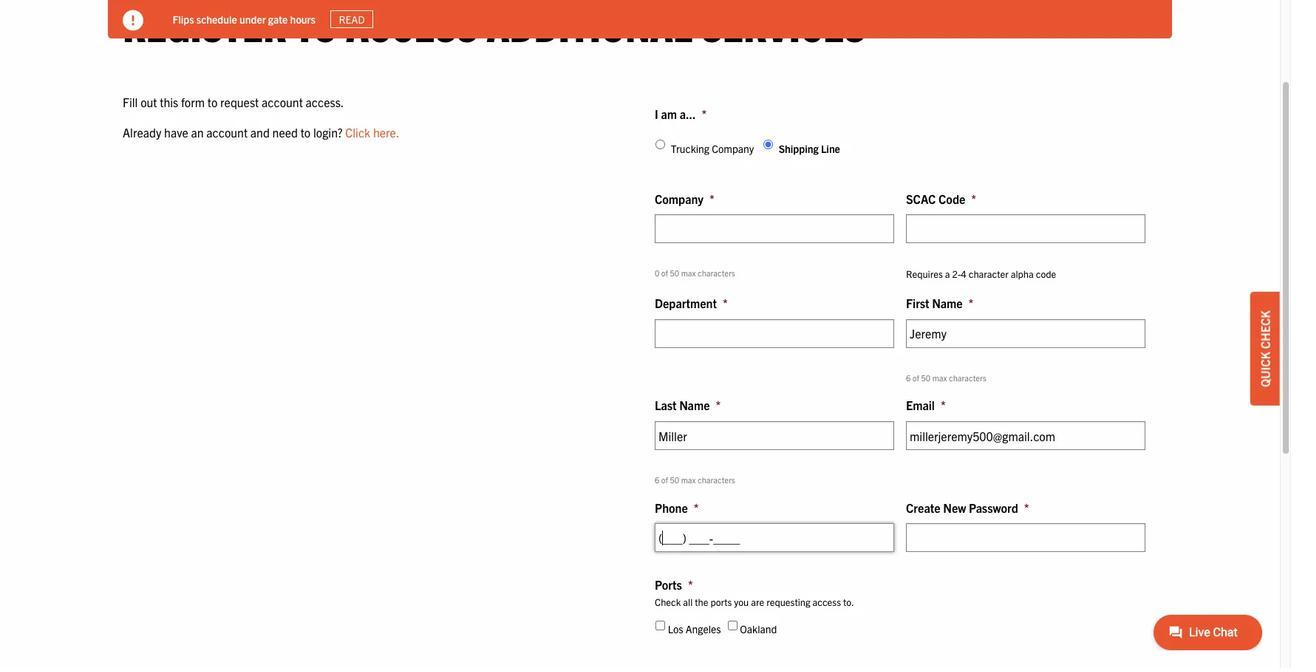 Task type: describe. For each thing, give the bounding box(es) containing it.
* right password at the bottom of page
[[1024, 500, 1029, 515]]

ports
[[655, 577, 682, 592]]

flips
[[173, 12, 194, 26]]

0 vertical spatial to
[[208, 94, 218, 109]]

2-
[[952, 268, 961, 280]]

angeles
[[686, 622, 721, 635]]

50 for company
[[670, 268, 679, 278]]

check inside 'link'
[[1258, 311, 1273, 349]]

max for last
[[681, 474, 696, 485]]

access
[[813, 596, 841, 608]]

of for first
[[913, 372, 919, 383]]

first
[[906, 296, 929, 311]]

last
[[655, 398, 677, 413]]

line
[[821, 142, 840, 155]]

0
[[655, 268, 659, 278]]

read
[[339, 13, 365, 26]]

los
[[668, 622, 683, 635]]

1 vertical spatial account
[[206, 125, 248, 140]]

1 horizontal spatial account
[[262, 94, 303, 109]]

fill out this form to request account access.
[[123, 94, 344, 109]]

* right "a..." on the top right of the page
[[702, 106, 707, 121]]

department *
[[655, 296, 728, 311]]

6 of 50 max characters for last name
[[655, 474, 735, 485]]

scac code *
[[906, 191, 976, 206]]

the
[[695, 596, 708, 608]]

a...
[[680, 106, 696, 121]]

email *
[[906, 398, 946, 413]]

code
[[939, 191, 965, 206]]

first name *
[[906, 296, 974, 311]]

6 for last name
[[655, 474, 659, 485]]

0 horizontal spatial company
[[655, 191, 704, 206]]

characters for first name *
[[949, 372, 986, 383]]

ports * check all the ports you are requesting access to.
[[655, 577, 854, 608]]

flips schedule under gate hours
[[173, 12, 316, 26]]

have
[[164, 125, 188, 140]]

check inside ports * check all the ports you are requesting access to.
[[655, 596, 681, 608]]

alpha
[[1011, 268, 1034, 280]]

trucking
[[671, 142, 709, 155]]

department
[[655, 296, 717, 311]]

* right 'department'
[[723, 296, 728, 311]]

characters for last name *
[[698, 474, 735, 485]]

* right phone
[[694, 500, 699, 515]]

company *
[[655, 191, 714, 206]]

you
[[734, 596, 749, 608]]

code
[[1036, 268, 1056, 280]]

fill
[[123, 94, 138, 109]]

access.
[[306, 94, 344, 109]]

here.
[[373, 125, 399, 140]]

6 for first name
[[906, 372, 911, 383]]

out
[[141, 94, 157, 109]]



Task type: locate. For each thing, give the bounding box(es) containing it.
all
[[683, 596, 693, 608]]

max for company
[[681, 268, 696, 278]]

this
[[160, 94, 178, 109]]

1 horizontal spatial to
[[301, 125, 311, 140]]

0 vertical spatial 6 of 50 max characters
[[906, 372, 986, 383]]

solid image
[[123, 10, 143, 31]]

scac
[[906, 191, 936, 206]]

1 vertical spatial check
[[655, 596, 681, 608]]

shipping
[[779, 142, 819, 155]]

click here. link
[[345, 125, 399, 140]]

and
[[250, 125, 270, 140]]

max up phone *
[[681, 474, 696, 485]]

an
[[191, 125, 204, 140]]

0 of 50 max characters
[[655, 268, 735, 278]]

email
[[906, 398, 935, 413]]

character
[[969, 268, 1009, 280]]

0 horizontal spatial name
[[679, 398, 710, 413]]

50 right 0
[[670, 268, 679, 278]]

account right an
[[206, 125, 248, 140]]

1 horizontal spatial check
[[1258, 311, 1273, 349]]

1 vertical spatial 6 of 50 max characters
[[655, 474, 735, 485]]

under
[[240, 12, 266, 26]]

i am a... *
[[655, 106, 707, 121]]

2 vertical spatial of
[[661, 474, 668, 485]]

create new password *
[[906, 500, 1029, 515]]

* up the all on the bottom of page
[[688, 577, 693, 592]]

of up email
[[913, 372, 919, 383]]

0 vertical spatial 50
[[670, 268, 679, 278]]

gate
[[269, 12, 288, 26]]

* right code
[[971, 191, 976, 206]]

characters
[[698, 268, 735, 278], [949, 372, 986, 383], [698, 474, 735, 485]]

of for company
[[661, 268, 668, 278]]

50 for first
[[921, 372, 931, 383]]

need
[[272, 125, 298, 140]]

of
[[661, 268, 668, 278], [913, 372, 919, 383], [661, 474, 668, 485]]

max for first
[[932, 372, 947, 383]]

los angeles
[[668, 622, 721, 635]]

trucking company
[[671, 142, 754, 155]]

* inside ports * check all the ports you are requesting access to.
[[688, 577, 693, 592]]

2 vertical spatial characters
[[698, 474, 735, 485]]

a
[[945, 268, 950, 280]]

to.
[[843, 596, 854, 608]]

ports
[[711, 596, 732, 608]]

oakland
[[740, 622, 777, 635]]

quick
[[1258, 352, 1273, 387]]

4
[[961, 268, 966, 280]]

check
[[1258, 311, 1273, 349], [655, 596, 681, 608]]

0 vertical spatial characters
[[698, 268, 735, 278]]

phone *
[[655, 500, 699, 515]]

password
[[969, 500, 1018, 515]]

6 up email
[[906, 372, 911, 383]]

max up 'department'
[[681, 268, 696, 278]]

phone
[[655, 500, 688, 515]]

1 vertical spatial 6
[[655, 474, 659, 485]]

Oakland checkbox
[[728, 620, 737, 630]]

name down the a at top
[[932, 296, 963, 311]]

* down "requires a 2-4 character alpha code"
[[968, 296, 974, 311]]

account up need
[[262, 94, 303, 109]]

quick check
[[1258, 311, 1273, 387]]

* right email
[[941, 398, 946, 413]]

request
[[220, 94, 259, 109]]

1 horizontal spatial 6 of 50 max characters
[[906, 372, 986, 383]]

account
[[262, 94, 303, 109], [206, 125, 248, 140]]

Trucking Company radio
[[656, 140, 665, 149]]

already
[[123, 125, 161, 140]]

requesting
[[766, 596, 810, 608]]

0 horizontal spatial account
[[206, 125, 248, 140]]

6 of 50 max characters
[[906, 372, 986, 383], [655, 474, 735, 485]]

1 horizontal spatial company
[[712, 142, 754, 155]]

6 of 50 max characters up email *
[[906, 372, 986, 383]]

0 vertical spatial check
[[1258, 311, 1273, 349]]

max up email *
[[932, 372, 947, 383]]

Los Angeles checkbox
[[656, 620, 665, 630]]

company down 'trucking'
[[655, 191, 704, 206]]

quick check link
[[1250, 292, 1280, 406]]

6
[[906, 372, 911, 383], [655, 474, 659, 485]]

1 vertical spatial of
[[913, 372, 919, 383]]

check up quick
[[1258, 311, 1273, 349]]

characters for company *
[[698, 268, 735, 278]]

max
[[681, 268, 696, 278], [932, 372, 947, 383], [681, 474, 696, 485]]

50 up phone *
[[670, 474, 679, 485]]

50 up email *
[[921, 372, 931, 383]]

click
[[345, 125, 370, 140]]

form
[[181, 94, 205, 109]]

to
[[208, 94, 218, 109], [301, 125, 311, 140]]

0 vertical spatial 6
[[906, 372, 911, 383]]

schedule
[[197, 12, 237, 26]]

0 horizontal spatial check
[[655, 596, 681, 608]]

requires a 2-4 character alpha code
[[906, 268, 1056, 280]]

2 vertical spatial 50
[[670, 474, 679, 485]]

of up phone
[[661, 474, 668, 485]]

1 horizontal spatial name
[[932, 296, 963, 311]]

of for last
[[661, 474, 668, 485]]

1 vertical spatial 50
[[921, 372, 931, 383]]

read link
[[331, 10, 374, 28]]

name
[[932, 296, 963, 311], [679, 398, 710, 413]]

1 vertical spatial to
[[301, 125, 311, 140]]

0 horizontal spatial 6 of 50 max characters
[[655, 474, 735, 485]]

create
[[906, 500, 940, 515]]

1 vertical spatial company
[[655, 191, 704, 206]]

*
[[702, 106, 707, 121], [709, 191, 714, 206], [971, 191, 976, 206], [723, 296, 728, 311], [968, 296, 974, 311], [716, 398, 721, 413], [941, 398, 946, 413], [694, 500, 699, 515], [1024, 500, 1029, 515], [688, 577, 693, 592]]

6 of 50 max characters for first name
[[906, 372, 986, 383]]

name for last name
[[679, 398, 710, 413]]

* right last
[[716, 398, 721, 413]]

name right last
[[679, 398, 710, 413]]

shipping line
[[779, 142, 840, 155]]

company
[[712, 142, 754, 155], [655, 191, 704, 206]]

0 vertical spatial of
[[661, 268, 668, 278]]

of right 0
[[661, 268, 668, 278]]

50
[[670, 268, 679, 278], [921, 372, 931, 383], [670, 474, 679, 485]]

am
[[661, 106, 677, 121]]

new
[[943, 500, 966, 515]]

to right need
[[301, 125, 311, 140]]

50 for last
[[670, 474, 679, 485]]

1 vertical spatial name
[[679, 398, 710, 413]]

None text field
[[906, 215, 1145, 243], [655, 319, 894, 348], [906, 319, 1145, 348], [655, 421, 894, 450], [906, 215, 1145, 243], [655, 319, 894, 348], [906, 319, 1145, 348], [655, 421, 894, 450]]

0 vertical spatial company
[[712, 142, 754, 155]]

already have an account and need to login? click here.
[[123, 125, 399, 140]]

0 horizontal spatial to
[[208, 94, 218, 109]]

to right form
[[208, 94, 218, 109]]

0 vertical spatial max
[[681, 268, 696, 278]]

1 vertical spatial characters
[[949, 372, 986, 383]]

requires
[[906, 268, 943, 280]]

1 vertical spatial max
[[932, 372, 947, 383]]

2 vertical spatial max
[[681, 474, 696, 485]]

0 vertical spatial account
[[262, 94, 303, 109]]

name for first name
[[932, 296, 963, 311]]

are
[[751, 596, 764, 608]]

hours
[[291, 12, 316, 26]]

None text field
[[655, 215, 894, 243], [906, 421, 1145, 450], [655, 523, 894, 552], [655, 215, 894, 243], [906, 421, 1145, 450], [655, 523, 894, 552]]

company left 'shipping line' radio
[[712, 142, 754, 155]]

1 horizontal spatial 6
[[906, 372, 911, 383]]

check down the "ports"
[[655, 596, 681, 608]]

6 up phone
[[655, 474, 659, 485]]

login?
[[313, 125, 343, 140]]

0 horizontal spatial 6
[[655, 474, 659, 485]]

* down trucking company at the right top of page
[[709, 191, 714, 206]]

6 of 50 max characters up phone *
[[655, 474, 735, 485]]

last name *
[[655, 398, 721, 413]]

i
[[655, 106, 658, 121]]

None password field
[[906, 523, 1145, 552]]

0 vertical spatial name
[[932, 296, 963, 311]]

Shipping Line radio
[[763, 140, 773, 149]]



Task type: vqa. For each thing, say whether or not it's contained in the screenshot.
18:00
no



